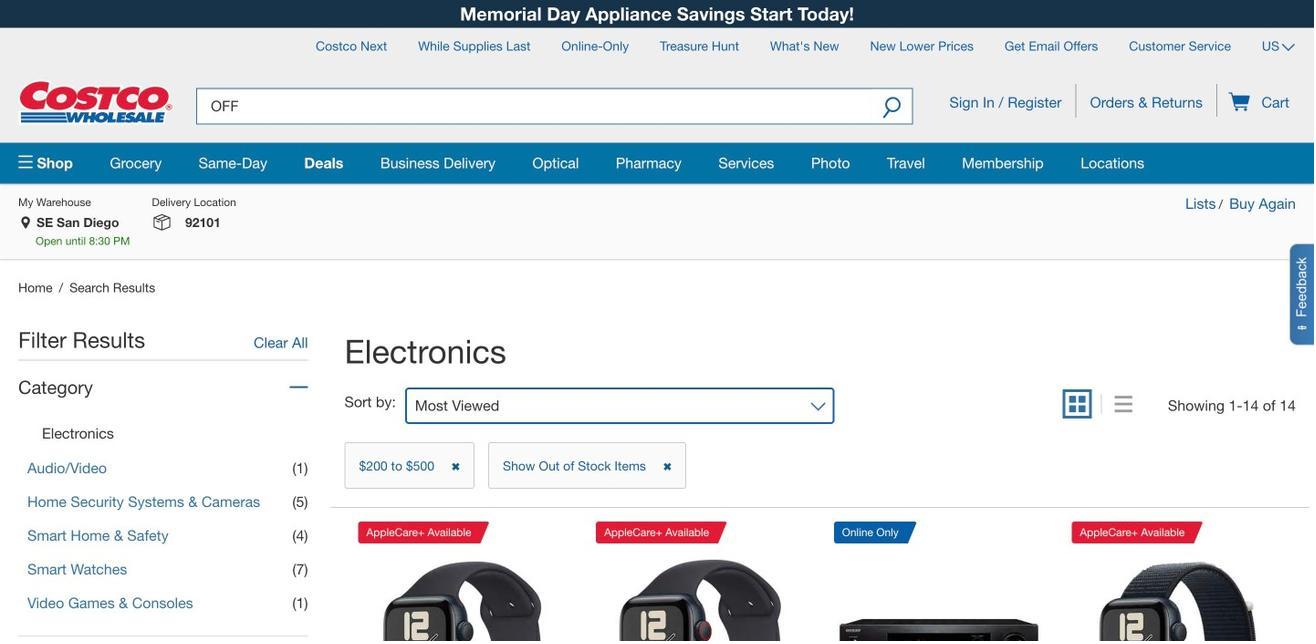 Task type: describe. For each thing, give the bounding box(es) containing it.
apple watch se (2nd generation) (gps) sport loop image
[[1072, 551, 1283, 642]]

Search text field
[[196, 88, 872, 125]]

apple watch se (2nd generation) (gps + cellular) sport band image
[[596, 551, 807, 642]]

onkyo tx-sr393 80w 5.2-channel av receiver with dolby atmos image
[[834, 551, 1045, 642]]

Search text field
[[196, 88, 872, 125]]



Task type: vqa. For each thing, say whether or not it's contained in the screenshot.
Costco US homepage image
yes



Task type: locate. For each thing, give the bounding box(es) containing it.
grid view image
[[1070, 396, 1086, 415]]

main element
[[18, 143, 1296, 184]]

apple watch se (2nd generation) (gps) sport band image
[[358, 551, 569, 642]]

costco us homepage image
[[18, 80, 173, 125]]

search image
[[883, 96, 901, 122]]

list view image
[[1115, 396, 1133, 415]]



